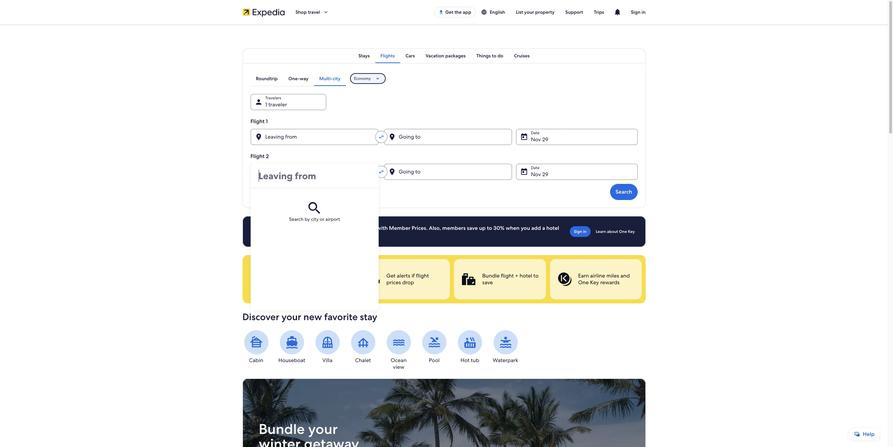 Task type: vqa. For each thing, say whether or not it's contained in the screenshot.
Sign in link
yes



Task type: locate. For each thing, give the bounding box(es) containing it.
sign inside sign in dropdown button
[[631, 9, 641, 15]]

1 29 from the top
[[543, 136, 549, 143]]

in inside dropdown button
[[642, 9, 646, 15]]

1 vertical spatial sign
[[574, 229, 582, 235]]

get left alerts
[[386, 273, 396, 280]]

get inside get alerts if flight prices drop
[[386, 273, 396, 280]]

tab list
[[243, 48, 646, 63], [251, 71, 346, 86]]

0 vertical spatial your
[[525, 9, 534, 15]]

1 vertical spatial 29
[[543, 171, 549, 178]]

prices.
[[412, 225, 428, 232]]

1 horizontal spatial hotel
[[547, 225, 560, 232]]

0 vertical spatial nov
[[531, 136, 541, 143]]

get for get alerts if flight prices drop
[[386, 273, 396, 280]]

stays link
[[353, 48, 375, 63]]

0 horizontal spatial city
[[311, 217, 319, 223]]

hotel right add
[[547, 225, 560, 232]]

multi-city link
[[314, 71, 346, 86]]

0 vertical spatial in
[[642, 9, 646, 15]]

0 horizontal spatial search
[[289, 217, 304, 223]]

houseboat
[[279, 357, 305, 364]]

2 horizontal spatial your
[[525, 9, 534, 15]]

0 horizontal spatial flight
[[284, 232, 297, 239]]

10%
[[286, 225, 296, 232]]

traveler
[[269, 101, 287, 108]]

1 traveler
[[265, 101, 287, 108]]

get inside "get the app" "link"
[[446, 9, 454, 15]]

1 vertical spatial nov 29
[[531, 171, 549, 178]]

if
[[412, 273, 415, 280]]

29
[[543, 136, 549, 143], [543, 171, 549, 178]]

packages
[[446, 53, 466, 59]]

1 horizontal spatial save
[[482, 279, 493, 286]]

1 vertical spatial one
[[578, 279, 589, 286]]

waterpark button
[[492, 331, 520, 364]]

1 horizontal spatial search
[[616, 189, 633, 196]]

swap origin and destination values image
[[379, 134, 385, 140]]

get
[[446, 9, 454, 15], [386, 273, 396, 280]]

flight right if
[[416, 273, 429, 280]]

1 vertical spatial or
[[298, 225, 303, 232]]

hotel inside save 10% or more on over 100,000 hotels with member prices. also, members save up to 30% when you add a hotel to a flight
[[547, 225, 560, 232]]

0 vertical spatial bundle
[[482, 273, 500, 280]]

0 vertical spatial 29
[[543, 136, 549, 143]]

1 nov 29 button from the top
[[516, 129, 638, 145]]

up
[[479, 225, 486, 232]]

0 vertical spatial sign in
[[631, 9, 646, 15]]

1 vertical spatial nov
[[531, 171, 541, 178]]

one left airline
[[578, 279, 589, 286]]

member
[[389, 225, 411, 232]]

1 vertical spatial flight
[[251, 153, 265, 160]]

sign right communication center icon
[[631, 9, 641, 15]]

hotels
[[361, 225, 376, 232]]

save inside save 10% or more on over 100,000 hotels with member prices. also, members save up to 30% when you add a hotel to a flight
[[467, 225, 478, 232]]

english button
[[476, 6, 511, 18]]

0 horizontal spatial one
[[578, 279, 589, 286]]

app
[[463, 9, 472, 15]]

add
[[532, 225, 541, 232]]

cars
[[406, 53, 415, 59]]

flight left +
[[501, 273, 514, 280]]

0 horizontal spatial your
[[282, 311, 301, 323]]

0 horizontal spatial a
[[280, 232, 283, 239]]

support link
[[560, 6, 589, 18]]

1 flight from the top
[[251, 118, 265, 125]]

1 vertical spatial your
[[282, 311, 301, 323]]

1 horizontal spatial key
[[628, 229, 635, 235]]

your for bundle
[[308, 421, 338, 439]]

1 horizontal spatial sign in
[[631, 9, 646, 15]]

or right 10%
[[298, 225, 303, 232]]

0 horizontal spatial get
[[386, 273, 396, 280]]

city left economy
[[333, 76, 341, 82]]

flight inside bundle flight + hotel to save
[[501, 273, 514, 280]]

1 vertical spatial search
[[289, 217, 304, 223]]

1
[[265, 101, 267, 108], [266, 118, 268, 125]]

key
[[628, 229, 635, 235], [590, 279, 599, 286]]

or inside save 10% or more on over 100,000 hotels with member prices. also, members save up to 30% when you add a hotel to a flight
[[298, 225, 303, 232]]

get the app
[[446, 9, 472, 15]]

to inside bundle flight + hotel to save
[[534, 273, 539, 280]]

your for discover
[[282, 311, 301, 323]]

0 horizontal spatial or
[[298, 225, 303, 232]]

get the app link
[[434, 7, 476, 17]]

2 nov 29 from the top
[[531, 171, 549, 178]]

2 nov from the top
[[531, 171, 541, 178]]

1 horizontal spatial bundle
[[482, 273, 500, 280]]

one
[[619, 229, 627, 235], [578, 279, 589, 286]]

0 horizontal spatial sign in
[[574, 229, 587, 235]]

1 vertical spatial bundle
[[259, 421, 305, 439]]

over
[[326, 225, 337, 232]]

save inside bundle flight + hotel to save
[[482, 279, 493, 286]]

favorite
[[324, 311, 358, 323]]

search inside button
[[616, 189, 633, 196]]

1 vertical spatial nov 29 button
[[516, 164, 638, 180]]

1 nov from the top
[[531, 136, 541, 143]]

0 vertical spatial city
[[333, 76, 341, 82]]

0 horizontal spatial key
[[590, 279, 599, 286]]

save 10% or more on over 100,000 hotels with member prices. also, members save up to 30% when you add a hotel to a flight
[[274, 225, 560, 239]]

the
[[455, 9, 462, 15]]

0 vertical spatial nov 29 button
[[516, 129, 638, 145]]

save left up
[[467, 225, 478, 232]]

29 for 1
[[543, 136, 549, 143]]

1 vertical spatial save
[[482, 279, 493, 286]]

1 horizontal spatial sign
[[631, 9, 641, 15]]

1 vertical spatial get
[[386, 273, 396, 280]]

to left 10%
[[274, 232, 279, 239]]

0 vertical spatial or
[[320, 217, 325, 223]]

hotel right +
[[520, 273, 532, 280]]

flight for flight 1
[[251, 118, 265, 125]]

do
[[498, 53, 504, 59]]

shop travel
[[296, 9, 320, 15]]

by
[[305, 217, 310, 223]]

things
[[477, 53, 491, 59]]

to right +
[[534, 273, 539, 280]]

search for search by city or airport
[[289, 217, 304, 223]]

1 vertical spatial 1
[[266, 118, 268, 125]]

roundtrip
[[256, 76, 278, 82]]

cruises link
[[509, 48, 535, 63]]

0 vertical spatial 1
[[265, 101, 267, 108]]

1 left traveler
[[265, 101, 267, 108]]

nov for flight 2
[[531, 171, 541, 178]]

bundle inside bundle flight + hotel to save
[[482, 273, 500, 280]]

sign in link
[[570, 227, 591, 237]]

city right the by
[[311, 217, 319, 223]]

2 flight from the top
[[251, 153, 265, 160]]

sign left learn
[[574, 229, 582, 235]]

0 vertical spatial flight
[[251, 118, 265, 125]]

1 nov 29 from the top
[[531, 136, 549, 143]]

shop
[[296, 9, 307, 15]]

1 vertical spatial sign in
[[574, 229, 587, 235]]

0 vertical spatial search
[[616, 189, 633, 196]]

chalet button
[[350, 331, 377, 364]]

vacation
[[426, 53, 445, 59]]

nov 29
[[531, 136, 549, 143], [531, 171, 549, 178]]

0 horizontal spatial sign
[[574, 229, 582, 235]]

one right about
[[619, 229, 627, 235]]

get right download the app button icon
[[446, 9, 454, 15]]

roundtrip link
[[251, 71, 283, 86]]

0 horizontal spatial in
[[583, 229, 587, 235]]

flight
[[284, 232, 297, 239], [416, 273, 429, 280], [501, 273, 514, 280]]

1 horizontal spatial your
[[308, 421, 338, 439]]

a left 10%
[[280, 232, 283, 239]]

0 vertical spatial hotel
[[547, 225, 560, 232]]

1 horizontal spatial one
[[619, 229, 627, 235]]

save left +
[[482, 279, 493, 286]]

english
[[490, 9, 506, 15]]

1 down 1 traveler
[[266, 118, 268, 125]]

to left do
[[492, 53, 497, 59]]

1 horizontal spatial flight
[[416, 273, 429, 280]]

2 out of 3 element
[[454, 260, 546, 300]]

save
[[467, 225, 478, 232], [482, 279, 493, 286]]

a right add
[[543, 225, 545, 232]]

villa button
[[314, 331, 341, 364]]

2 29 from the top
[[543, 171, 549, 178]]

0 vertical spatial save
[[467, 225, 478, 232]]

and
[[621, 273, 630, 280]]

sign in inside bundle your winter getawa main content
[[574, 229, 587, 235]]

small image
[[481, 9, 487, 15]]

1 horizontal spatial city
[[333, 76, 341, 82]]

nov 29 for flight 1
[[531, 136, 549, 143]]

sign in left learn
[[574, 229, 587, 235]]

or
[[320, 217, 325, 223], [298, 225, 303, 232]]

nov 29 for flight 2
[[531, 171, 549, 178]]

1 vertical spatial city
[[311, 217, 319, 223]]

with
[[377, 225, 388, 232]]

houseboat button
[[278, 331, 306, 364]]

cabin button
[[243, 331, 270, 364]]

property
[[536, 9, 555, 15]]

your inside 'bundle your winter getawa'
[[308, 421, 338, 439]]

a
[[543, 225, 545, 232], [280, 232, 283, 239]]

in
[[642, 9, 646, 15], [583, 229, 587, 235]]

0 vertical spatial nov 29
[[531, 136, 549, 143]]

0 vertical spatial tab list
[[243, 48, 646, 63]]

1 vertical spatial hotel
[[520, 273, 532, 280]]

2 horizontal spatial flight
[[501, 273, 514, 280]]

bundle
[[482, 273, 500, 280], [259, 421, 305, 439]]

search by city or airport
[[289, 217, 340, 223]]

2 vertical spatial your
[[308, 421, 338, 439]]

ocean view
[[391, 357, 407, 371]]

2 nov 29 button from the top
[[516, 164, 638, 180]]

chalet
[[355, 357, 371, 364]]

in right communication center icon
[[642, 9, 646, 15]]

or up the on
[[320, 217, 325, 223]]

save
[[274, 225, 285, 232]]

1 vertical spatial key
[[590, 279, 599, 286]]

1 out of 3 element
[[358, 260, 450, 300]]

1 vertical spatial in
[[583, 229, 587, 235]]

0 vertical spatial sign
[[631, 9, 641, 15]]

0 horizontal spatial bundle
[[259, 421, 305, 439]]

cars link
[[400, 48, 421, 63]]

0 vertical spatial one
[[619, 229, 627, 235]]

1 horizontal spatial get
[[446, 9, 454, 15]]

bundle inside 'bundle your winter getawa'
[[259, 421, 305, 439]]

flight inside get alerts if flight prices drop
[[416, 273, 429, 280]]

download the app button image
[[439, 9, 444, 15]]

Leaving from text field
[[251, 164, 379, 188]]

sign in inside dropdown button
[[631, 9, 646, 15]]

in left learn
[[583, 229, 587, 235]]

1 horizontal spatial in
[[642, 9, 646, 15]]

list your property link
[[511, 6, 560, 18]]

0 vertical spatial get
[[446, 9, 454, 15]]

stays
[[359, 53, 370, 59]]

your for list
[[525, 9, 534, 15]]

flight left more
[[284, 232, 297, 239]]

key right earn
[[590, 279, 599, 286]]

1 vertical spatial tab list
[[251, 71, 346, 86]]

multi-
[[319, 76, 333, 82]]

29 for 2
[[543, 171, 549, 178]]

key right about
[[628, 229, 635, 235]]

one-way
[[289, 76, 309, 82]]

to right up
[[487, 225, 492, 232]]

0 horizontal spatial save
[[467, 225, 478, 232]]

sign in right communication center icon
[[631, 9, 646, 15]]

100,000
[[338, 225, 359, 232]]

hot tub
[[461, 357, 480, 364]]

bundle your winter getawa
[[259, 421, 359, 448]]

0 horizontal spatial hotel
[[520, 273, 532, 280]]



Task type: describe. For each thing, give the bounding box(es) containing it.
flight 2
[[251, 153, 269, 160]]

tab list containing stays
[[243, 48, 646, 63]]

earn airline miles and one key rewards
[[578, 273, 630, 286]]

one inside earn airline miles and one key rewards
[[578, 279, 589, 286]]

discover your new favorite stay
[[243, 311, 378, 323]]

learn about one key
[[596, 229, 635, 235]]

bundle flight + hotel to save
[[482, 273, 539, 286]]

flights link
[[375, 48, 400, 63]]

trips
[[594, 9, 604, 15]]

new
[[304, 311, 322, 323]]

travel
[[308, 9, 320, 15]]

more
[[304, 225, 317, 232]]

sign in button
[[626, 4, 651, 20]]

miles
[[607, 273, 619, 280]]

hot
[[461, 357, 470, 364]]

swap origin and destination values image
[[379, 169, 385, 175]]

support
[[566, 9, 583, 15]]

one-
[[289, 76, 300, 82]]

discover
[[243, 311, 280, 323]]

tub
[[471, 357, 480, 364]]

cruises
[[514, 53, 530, 59]]

ocean
[[391, 357, 407, 364]]

sign inside sign in link
[[574, 229, 582, 235]]

2
[[266, 153, 269, 160]]

about
[[607, 229, 618, 235]]

airport
[[326, 217, 340, 223]]

1 horizontal spatial or
[[320, 217, 325, 223]]

search button
[[611, 184, 638, 200]]

things to do link
[[471, 48, 509, 63]]

trips link
[[589, 6, 610, 18]]

villa
[[323, 357, 333, 364]]

flight 1
[[251, 118, 268, 125]]

0 vertical spatial key
[[628, 229, 635, 235]]

nov 29 button for 1
[[516, 129, 638, 145]]

on
[[318, 225, 325, 232]]

learn
[[596, 229, 607, 235]]

trailing image
[[323, 9, 329, 15]]

travel sale activities deals image
[[243, 379, 646, 448]]

vacation packages
[[426, 53, 466, 59]]

nov 29 button for 2
[[516, 164, 638, 180]]

pool
[[429, 357, 440, 364]]

hot tub button
[[456, 331, 484, 364]]

when
[[506, 225, 520, 232]]

get for get the app
[[446, 9, 454, 15]]

in inside main content
[[583, 229, 587, 235]]

view
[[393, 364, 405, 371]]

stay
[[360, 311, 378, 323]]

hotel inside bundle flight + hotel to save
[[520, 273, 532, 280]]

get alerts if flight prices drop
[[386, 273, 429, 286]]

medium image
[[251, 189, 257, 195]]

alerts
[[397, 273, 410, 280]]

airline
[[590, 273, 605, 280]]

1 inside dropdown button
[[265, 101, 267, 108]]

1 horizontal spatial a
[[543, 225, 545, 232]]

waterpark
[[493, 357, 519, 364]]

winter
[[259, 435, 301, 448]]

1 traveler button
[[251, 94, 326, 110]]

search for search
[[616, 189, 633, 196]]

members
[[443, 225, 466, 232]]

bundle for bundle your winter getawa
[[259, 421, 305, 439]]

flight inside save 10% or more on over 100,000 hotels with member prices. also, members save up to 30% when you add a hotel to a flight
[[284, 232, 297, 239]]

bundle your winter getawa main content
[[0, 24, 889, 448]]

list
[[516, 9, 524, 15]]

communication center icon image
[[614, 8, 622, 16]]

expedia logo image
[[243, 7, 285, 17]]

you
[[521, 225, 530, 232]]

flights
[[381, 53, 395, 59]]

one-way link
[[283, 71, 314, 86]]

nov for flight 1
[[531, 136, 541, 143]]

bundle for bundle flight + hotel to save
[[482, 273, 500, 280]]

city inside tab list
[[333, 76, 341, 82]]

things to do
[[477, 53, 504, 59]]

30%
[[494, 225, 505, 232]]

rewards
[[601, 279, 620, 286]]

flight for flight 2
[[251, 153, 265, 160]]

key inside earn airline miles and one key rewards
[[590, 279, 599, 286]]

ocean view button
[[385, 331, 413, 371]]

also,
[[429, 225, 441, 232]]

pool button
[[421, 331, 448, 364]]

+
[[515, 273, 519, 280]]

earn
[[578, 273, 589, 280]]

drop
[[402, 279, 414, 286]]

vacation packages link
[[421, 48, 471, 63]]

way
[[300, 76, 309, 82]]

tab list containing roundtrip
[[251, 71, 346, 86]]

economy button
[[350, 73, 386, 84]]

economy
[[354, 76, 371, 81]]

cabin
[[249, 357, 263, 364]]

learn about one key link
[[594, 227, 638, 237]]

3 out of 3 element
[[550, 260, 642, 300]]

prices
[[386, 279, 401, 286]]



